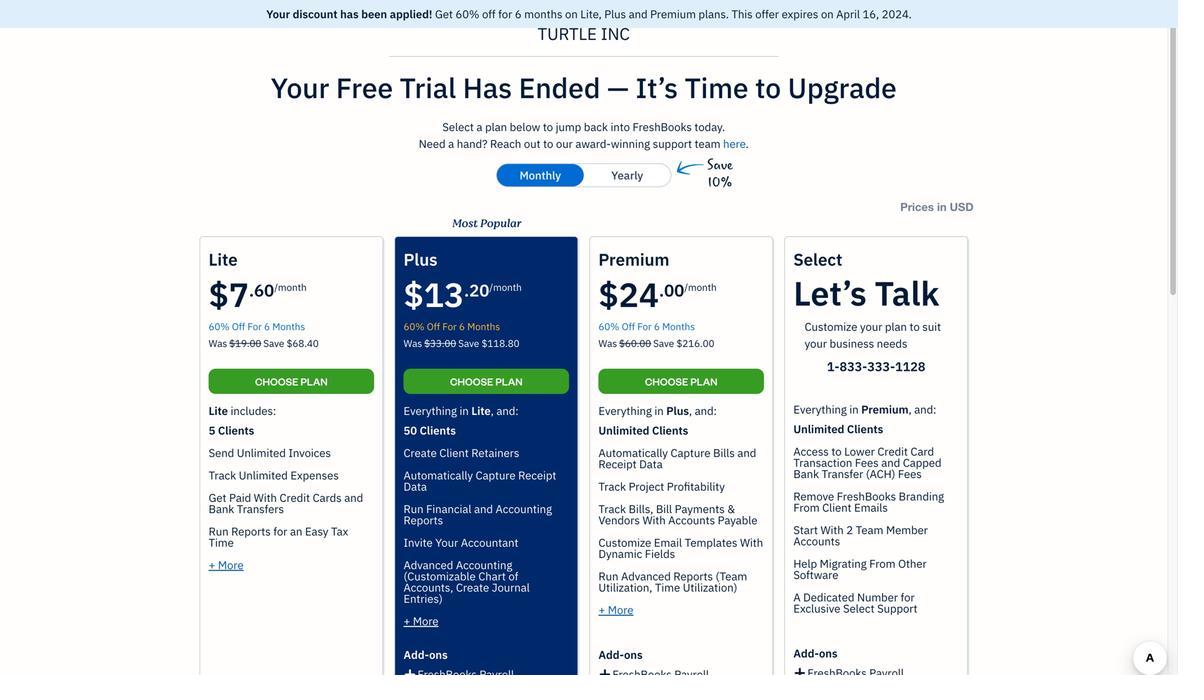 Task type: vqa. For each thing, say whether or not it's contained in the screenshot.
us
no



Task type: locate. For each thing, give the bounding box(es) containing it.
create inside button
[[882, 59, 930, 79]]

track bills, bill payments & vendors with accounts payable
[[599, 502, 758, 528]]

more down the "utilization,"
[[608, 603, 634, 618]]

credit inside "access to lower credit card transaction fees and capped bank transfer (ach) fees"
[[878, 445, 908, 459]]

/month up $216.00 on the right
[[685, 281, 717, 294]]

ons
[[820, 647, 838, 661], [429, 648, 448, 663], [625, 648, 643, 663]]

60% inside '60% off for 6 months was $60.00 save $216.00'
[[599, 320, 620, 333]]

add-ons down entries)
[[404, 648, 448, 663]]

6 down ". 00 /month"
[[654, 320, 660, 333]]

remove freshbooks branding from client emails
[[794, 489, 945, 515]]

0 horizontal spatial choose
[[255, 375, 299, 388]]

entries)
[[404, 592, 443, 607]]

+
[[209, 558, 215, 573], [599, 603, 606, 618], [404, 614, 411, 629]]

in inside everything in plus , and: unlimited clients
[[655, 404, 664, 419]]

1 choose from the left
[[255, 375, 299, 388]]

1 vertical spatial plan
[[886, 320, 908, 334]]

and: for 00
[[695, 404, 717, 419]]

ons down entries)
[[429, 648, 448, 663]]

1 horizontal spatial advanced
[[621, 569, 671, 584]]

automatically capture receipt data
[[404, 468, 557, 494]]

for for 60
[[248, 320, 262, 333]]

1 plus image from the left
[[404, 667, 417, 676]]

for inside '60% off for 6 months was $19.00 save $68.40'
[[248, 320, 262, 333]]

3 /month from the left
[[685, 281, 717, 294]]

create left new
[[882, 59, 930, 79]]

ons down the "utilization,"
[[625, 648, 643, 663]]

financial
[[426, 502, 472, 517]]

20
[[469, 280, 490, 301]]

. for lite
[[249, 280, 254, 301]]

2 plan from the left
[[496, 375, 523, 388]]

months inside '60% off for 6 months was $60.00 save $216.00'
[[663, 320, 695, 333]]

0 horizontal spatial off
[[232, 320, 245, 333]]

2 for from the left
[[443, 320, 457, 333]]

333-
[[868, 359, 896, 375]]

2 horizontal spatial more
[[608, 603, 634, 618]]

1 horizontal spatial lite
[[472, 404, 491, 419]]

1 off from the left
[[232, 320, 245, 333]]

choose plan button down $118.80 on the left of page
[[404, 369, 569, 394]]

3 choose plan from the left
[[645, 375, 718, 388]]

2 horizontal spatial + more
[[599, 603, 634, 618]]

with down "payable" on the right of page
[[741, 536, 764, 550]]

plus up inc
[[605, 7, 626, 21]]

off up "$60.00"
[[622, 320, 635, 333]]

everything inside everything in lite , and: 50 clients
[[404, 404, 457, 419]]

0 vertical spatial for
[[499, 7, 513, 21]]

reach
[[490, 136, 522, 151]]

1 horizontal spatial add-ons
[[599, 648, 643, 663]]

everything inside everything in plus , and: unlimited clients
[[599, 404, 652, 419]]

select up hand?
[[443, 120, 474, 134]]

2 horizontal spatial /month
[[685, 281, 717, 294]]

1 vertical spatial your
[[271, 69, 330, 106]]

2 horizontal spatial choose plan button
[[599, 369, 764, 394]]

months
[[525, 7, 563, 21]]

2 /month from the left
[[490, 281, 522, 294]]

off for 20
[[427, 320, 440, 333]]

in for premium
[[850, 402, 859, 417]]

with
[[254, 491, 277, 506], [643, 513, 666, 528], [821, 523, 844, 538], [741, 536, 764, 550]]

track left "bills,"
[[599, 502, 626, 517]]

0 horizontal spatial reports
[[231, 524, 271, 539]]

from left other
[[870, 557, 896, 572]]

for inside '60% off for 6 months was $60.00 save $216.00'
[[638, 320, 652, 333]]

. down premium
[[659, 280, 665, 301]]

your for your free trial has ended — it's time to upgrade
[[271, 69, 330, 106]]

1 vertical spatial automatically
[[404, 468, 473, 483]]

1 horizontal spatial choose
[[450, 375, 494, 388]]

months up $216.00 on the right
[[663, 320, 695, 333]]

60% inside 60% off for 6 months was $33.00 save $118.80
[[404, 320, 425, 333]]

capped
[[903, 456, 942, 470]]

in up lower
[[850, 402, 859, 417]]

6 inside 60% off for 6 months was $33.00 save $118.80
[[459, 320, 465, 333]]

0 horizontal spatial get
[[209, 491, 227, 506]]

profit
[[330, 285, 369, 305]]

fees up the branding
[[899, 467, 922, 482]]

1 horizontal spatial a
[[477, 120, 483, 134]]

2 choose plan from the left
[[450, 375, 523, 388]]

3 choose plan button from the left
[[599, 369, 764, 394]]

capture
[[671, 446, 711, 461], [476, 468, 516, 483]]

and inside automatically capture bills and receipt data
[[738, 446, 757, 461]]

0 horizontal spatial freshbooks
[[633, 120, 692, 134]]

ended
[[519, 69, 601, 106]]

0 horizontal spatial plan
[[301, 375, 328, 388]]

0 vertical spatial credit
[[878, 445, 908, 459]]

1 vertical spatial create
[[404, 446, 437, 461]]

, inside everything in lite , and: 50 clients
[[491, 404, 494, 419]]

capture for receipt
[[476, 468, 516, 483]]

1 horizontal spatial choose plan
[[450, 375, 523, 388]]

0 horizontal spatial was
[[209, 337, 227, 350]]

plan down $216.00 on the right
[[691, 375, 718, 388]]

and down automatically capture receipt data
[[474, 502, 493, 517]]

accounting down accountant
[[456, 558, 513, 573]]

profitability
[[667, 480, 725, 494]]

2 lite from the left
[[472, 404, 491, 419]]

was inside 60% off for 6 months was $33.00 save $118.80
[[404, 337, 422, 350]]

0 vertical spatial create
[[882, 59, 930, 79]]

customize for your
[[805, 320, 858, 334]]

add- for 20
[[404, 648, 429, 663]]

choose plan for premium
[[645, 375, 718, 388]]

a
[[477, 120, 483, 134], [448, 136, 454, 151]]

customize inside customize your plan to suit your business needs
[[805, 320, 858, 334]]

2 horizontal spatial add-
[[794, 647, 820, 661]]

advanced up accounts,
[[404, 558, 454, 573]]

and inside get paid with credit cards and bank transfers
[[344, 491, 363, 506]]

1 vertical spatial a
[[448, 136, 454, 151]]

plan up needs at the right of page
[[886, 320, 908, 334]]

expires
[[782, 7, 819, 21]]

in inside everything in lite , and: 50 clients
[[460, 404, 469, 419]]

60%
[[456, 7, 480, 21], [209, 320, 230, 333], [404, 320, 425, 333], [599, 320, 620, 333]]

more down run reports for an easy tax time
[[218, 558, 244, 573]]

everything down "$60.00"
[[599, 404, 652, 419]]

customize down the vendors
[[599, 536, 652, 550]]

2 off from the left
[[427, 320, 440, 333]]

1 horizontal spatial plus
[[667, 404, 689, 419]]

plan inside customize your plan to suit your business needs
[[886, 320, 908, 334]]

for for 00
[[638, 320, 652, 333]]

3 was from the left
[[599, 337, 618, 350]]

1 vertical spatial bank
[[209, 502, 234, 517]]

0 horizontal spatial months
[[272, 320, 305, 333]]

2 vertical spatial create
[[456, 581, 490, 595]]

team
[[856, 523, 884, 538]]

clients up lower
[[848, 422, 884, 437]]

6 for lite
[[264, 320, 270, 333]]

1 horizontal spatial freshbooks
[[837, 489, 897, 504]]

transfer
[[822, 467, 864, 482]]

choose plan button for premium
[[599, 369, 764, 394]]

0 vertical spatial from
[[794, 501, 820, 515]]

most
[[452, 215, 478, 232]]

total
[[292, 285, 327, 305]]

get paid with credit cards and bank transfers
[[209, 491, 363, 517]]

save inside '60% off for 6 months was $19.00 save $68.40'
[[263, 337, 285, 350]]

1 horizontal spatial plan
[[886, 320, 908, 334]]

0 vertical spatial your
[[266, 7, 290, 21]]

2 horizontal spatial everything
[[794, 402, 847, 417]]

premium down 333-
[[862, 402, 909, 417]]

2 horizontal spatial choose
[[645, 375, 689, 388]]

was left $19.00
[[209, 337, 227, 350]]

1 horizontal spatial /month
[[490, 281, 522, 294]]

automatically down create client retainers
[[404, 468, 473, 483]]

track unlimited expenses
[[209, 468, 339, 483]]

utilization,
[[599, 581, 653, 595]]

to
[[756, 69, 782, 106], [543, 120, 553, 134], [543, 136, 554, 151], [910, 320, 920, 334], [832, 445, 842, 459]]

. inside select a plan below to jump back into freshbooks today. need a hand? reach out to our award-winning support team here .
[[746, 136, 749, 151]]

1 plan from the left
[[301, 375, 328, 388]]

accounts inside start with 2 team member accounts
[[794, 534, 841, 549]]

1 vertical spatial client
[[823, 501, 852, 515]]

main element
[[0, 0, 154, 676]]

and: inside everything in lite , and: 50 clients
[[497, 404, 519, 419]]

everything inside everything in premium , and: unlimited clients
[[794, 402, 847, 417]]

. up 60% off for 6 months was $33.00 save $118.80 at the left
[[464, 280, 469, 301]]

unlimited inside everything in premium , and: unlimited clients
[[794, 422, 845, 437]]

choose plan down '$68.40'
[[255, 375, 328, 388]]

create new … button
[[870, 53, 1036, 86]]

+ more down run reports for an easy tax time
[[209, 558, 244, 573]]

select inside select a plan below to jump back into freshbooks today. need a hand? reach out to our award-winning support team here .
[[443, 120, 474, 134]]

2 vertical spatial time
[[655, 581, 681, 595]]

1 horizontal spatial + more link
[[404, 614, 439, 629]]

was inside '60% off for 6 months was $60.00 save $216.00'
[[599, 337, 618, 350]]

your right invite
[[436, 536, 459, 550]]

from up start at the bottom of the page
[[794, 501, 820, 515]]

credit for transfers
[[280, 491, 310, 506]]

remove
[[794, 489, 835, 504]]

to inside customize your plan to suit your business needs
[[910, 320, 920, 334]]

add- down entries)
[[404, 648, 429, 663]]

1 vertical spatial data
[[404, 480, 427, 494]]

automatically up project
[[599, 446, 668, 461]]

2 plus image from the left
[[599, 667, 612, 676]]

other
[[899, 557, 927, 572]]

run inside run reports for an easy tax time
[[209, 524, 229, 539]]

2 horizontal spatial create
[[882, 59, 930, 79]]

for up "$60.00"
[[638, 320, 652, 333]]

help migrating from other software
[[794, 557, 927, 583]]

run inside run financial and accounting reports
[[404, 502, 424, 517]]

0 vertical spatial customize
[[805, 320, 858, 334]]

off up $33.00
[[427, 320, 440, 333]]

save inside '60% off for 6 months was $60.00 save $216.00'
[[654, 337, 675, 350]]

was left $33.00
[[404, 337, 422, 350]]

0 horizontal spatial for
[[248, 320, 262, 333]]

run for run reports for an easy tax time
[[209, 524, 229, 539]]

capture inside automatically capture bills and receipt data
[[671, 446, 711, 461]]

2 horizontal spatial was
[[599, 337, 618, 350]]

and: up retainers
[[497, 404, 519, 419]]

customize email templates with dynamic fields
[[599, 536, 764, 562]]

your up 1-
[[805, 336, 827, 351]]

1 horizontal spatial accounts
[[794, 534, 841, 549]]

off inside '60% off for 6 months was $60.00 save $216.00'
[[622, 320, 635, 333]]

months inside 60% off for 6 months was $33.00 save $118.80
[[468, 320, 500, 333]]

revenue
[[381, 111, 442, 131]]

1 vertical spatial customize
[[599, 536, 652, 550]]

from inside help migrating from other software
[[870, 557, 896, 572]]

select for select
[[794, 249, 843, 270]]

unlimited up access
[[794, 422, 845, 437]]

premium
[[599, 249, 670, 270]]

3 off from the left
[[622, 320, 635, 333]]

0 horizontal spatial data
[[404, 480, 427, 494]]

3 months from the left
[[663, 320, 695, 333]]

off inside 60% off for 6 months was $33.00 save $118.80
[[427, 320, 440, 333]]

1 choose plan from the left
[[255, 375, 328, 388]]

plan inside select a plan below to jump back into freshbooks today. need a hand? reach out to our award-winning support team here .
[[485, 120, 507, 134]]

customize inside the customize email templates with dynamic fields
[[599, 536, 652, 550]]

2 months from the left
[[468, 320, 500, 333]]

everything in plus , and: unlimited clients
[[599, 404, 717, 438]]

yearly
[[612, 168, 644, 183]]

1 horizontal spatial more
[[413, 614, 439, 629]]

1 choose plan button from the left
[[209, 369, 374, 394]]

1 for from the left
[[248, 320, 262, 333]]

plus image
[[404, 667, 417, 676], [599, 667, 612, 676]]

2 horizontal spatial choose plan
[[645, 375, 718, 388]]

2 horizontal spatial and:
[[915, 402, 937, 417]]

accounts up templates
[[669, 513, 716, 528]]

+ more down entries)
[[404, 614, 439, 629]]

customize up business
[[805, 320, 858, 334]]

chart
[[479, 569, 506, 584]]

let's talk
[[794, 272, 940, 315]]

1 was from the left
[[209, 337, 227, 350]]

select
[[443, 120, 474, 134], [794, 249, 843, 270], [844, 602, 875, 616]]

receipt down retainers
[[519, 468, 557, 483]]

add-ons for 00
[[599, 648, 643, 663]]

and: inside everything in plus , and: unlimited clients
[[695, 404, 717, 419]]

for left an
[[274, 524, 288, 539]]

/month inside ". 00 /month"
[[685, 281, 717, 294]]

1 vertical spatial select
[[794, 249, 843, 270]]

, inside everything in plus , and: unlimited clients
[[689, 404, 693, 419]]

for inside 60% off for 6 months was $33.00 save $118.80
[[443, 320, 457, 333]]

1 horizontal spatial client
[[823, 501, 852, 515]]

. right the team
[[746, 136, 749, 151]]

easy
[[305, 524, 329, 539]]

1 horizontal spatial months
[[468, 320, 500, 333]]

2 horizontal spatial +
[[599, 603, 606, 618]]

on left april
[[822, 7, 834, 21]]

capture inside automatically capture receipt data
[[476, 468, 516, 483]]

0 horizontal spatial select
[[443, 120, 474, 134]]

choose plan down $216.00 on the right
[[645, 375, 718, 388]]

1 horizontal spatial ons
[[625, 648, 643, 663]]

lite
[[209, 249, 238, 270]]

in left usd
[[938, 200, 947, 214]]

clients right 50
[[420, 423, 456, 438]]

for right off
[[499, 7, 513, 21]]

select left support
[[844, 602, 875, 616]]

receipt
[[599, 457, 637, 472], [519, 468, 557, 483]]

run inside run advanced reports (team utilization, time utilization)
[[599, 569, 619, 584]]

here
[[724, 136, 746, 151]]

clients for everything in plus , and: unlimited clients
[[652, 423, 689, 438]]

0 horizontal spatial credit
[[280, 491, 310, 506]]

0 vertical spatial data
[[640, 457, 663, 472]]

here link
[[724, 136, 746, 151]]

cards
[[313, 491, 342, 506]]

6 inside '60% off for 6 months was $60.00 save $216.00'
[[654, 320, 660, 333]]

advanced down the fields
[[621, 569, 671, 584]]

1 horizontal spatial everything
[[599, 404, 652, 419]]

16,
[[863, 7, 880, 21]]

clients inside everything in plus , and: unlimited clients
[[652, 423, 689, 438]]

choose plan down $118.80 on the left of page
[[450, 375, 523, 388]]

needs
[[877, 336, 908, 351]]

0 vertical spatial your
[[861, 320, 883, 334]]

1 lite from the left
[[209, 404, 228, 419]]

in inside everything in premium , and: unlimited clients
[[850, 402, 859, 417]]

lite up retainers
[[472, 404, 491, 419]]

1 horizontal spatial time
[[655, 581, 681, 595]]

2 choose from the left
[[450, 375, 494, 388]]

track for get
[[209, 468, 236, 483]]

3 for from the left
[[638, 320, 652, 333]]

accounts
[[669, 513, 716, 528], [794, 534, 841, 549]]

clients right 5
[[218, 423, 254, 438]]

0 horizontal spatial capture
[[476, 468, 516, 483]]

/month inside . 20 /month
[[490, 281, 522, 294]]

accounting inside run financial and accounting reports
[[496, 502, 552, 517]]

discount
[[293, 7, 338, 21]]

your left discount
[[266, 7, 290, 21]]

customize for fields
[[599, 536, 652, 550]]

0 horizontal spatial and:
[[497, 404, 519, 419]]

/month inside . 60 /month
[[274, 281, 307, 294]]

1128
[[896, 359, 926, 375]]

send unlimited invoices
[[209, 446, 331, 461]]

advanced inside advanced accounting (customizable chart of accounts, create journal entries)
[[404, 558, 454, 573]]

1 vertical spatial for
[[274, 524, 288, 539]]

6 for plus
[[459, 320, 465, 333]]

/month for 60
[[274, 281, 307, 294]]

6
[[515, 7, 522, 21], [264, 320, 270, 333], [459, 320, 465, 333], [654, 320, 660, 333]]

reports up invite
[[404, 513, 443, 528]]

was inside '60% off for 6 months was $19.00 save $68.40'
[[209, 337, 227, 350]]

save inside 60% off for 6 months was $33.00 save $118.80
[[459, 337, 480, 350]]

upgrade
[[788, 69, 897, 106]]

3 choose from the left
[[645, 375, 689, 388]]

help
[[794, 557, 818, 572]]

create left journal
[[456, 581, 490, 595]]

applied!
[[390, 7, 433, 21]]

project
[[629, 480, 665, 494]]

time down the fields
[[655, 581, 681, 595]]

2 was from the left
[[404, 337, 422, 350]]

+ more link down run reports for an easy tax time
[[209, 558, 244, 573]]

+ more down the "utilization,"
[[599, 603, 634, 618]]

1 vertical spatial your
[[805, 336, 827, 351]]

1 /month from the left
[[274, 281, 307, 294]]

everything for 20
[[404, 404, 457, 419]]

bills
[[714, 446, 735, 461]]

automatically inside automatically capture bills and receipt data
[[599, 446, 668, 461]]

accounting up accountant
[[496, 502, 552, 517]]

capture left bills
[[671, 446, 711, 461]]

with left 2
[[821, 523, 844, 538]]

+ more link
[[209, 558, 244, 573], [599, 603, 634, 618], [404, 614, 439, 629]]

0 vertical spatial plan
[[485, 120, 507, 134]]

choose up everything in plus , and: unlimited clients
[[645, 375, 689, 388]]

0 horizontal spatial advanced
[[404, 558, 454, 573]]

/month up '60% off for 6 months was $19.00 save $68.40'
[[274, 281, 307, 294]]

1 horizontal spatial create
[[456, 581, 490, 595]]

months up $118.80 on the left of page
[[468, 320, 500, 333]]

save for premium
[[654, 337, 675, 350]]

+ for premium
[[599, 603, 606, 618]]

time inside run reports for an easy tax time
[[209, 536, 234, 550]]

your
[[266, 7, 290, 21], [271, 69, 330, 106], [436, 536, 459, 550]]

1 horizontal spatial run
[[404, 502, 424, 517]]

1 horizontal spatial +
[[404, 614, 411, 629]]

plans.
[[699, 7, 729, 21]]

/month for 00
[[685, 281, 717, 294]]

6 inside '60% off for 6 months was $19.00 save $68.40'
[[264, 320, 270, 333]]

create down 50
[[404, 446, 437, 461]]

freshbooks up support
[[633, 120, 692, 134]]

save right $33.00
[[459, 337, 480, 350]]

1 vertical spatial run
[[209, 524, 229, 539]]

2 horizontal spatial reports
[[674, 569, 713, 584]]

for inside the a dedicated number for exclusive select support
[[901, 590, 915, 605]]

data inside automatically capture bills and receipt data
[[640, 457, 663, 472]]

in up create client retainers
[[460, 404, 469, 419]]

and
[[629, 7, 648, 21], [738, 446, 757, 461], [882, 456, 901, 470], [344, 491, 363, 506], [474, 502, 493, 517]]

1 horizontal spatial data
[[640, 457, 663, 472]]

paid
[[229, 491, 251, 506]]

customize your plan to suit your business needs
[[805, 320, 942, 351]]

1 horizontal spatial credit
[[878, 445, 908, 459]]

0 vertical spatial capture
[[671, 446, 711, 461]]

and:
[[915, 402, 937, 417], [497, 404, 519, 419], [695, 404, 717, 419]]

1 vertical spatial premium
[[862, 402, 909, 417]]

/month up $118.80 on the left of page
[[490, 281, 522, 294]]

time up today.
[[685, 69, 749, 106]]

plan down $118.80 on the left of page
[[496, 375, 523, 388]]

60% inside '60% off for 6 months was $19.00 save $68.40'
[[209, 320, 230, 333]]

2 vertical spatial select
[[844, 602, 875, 616]]

everything up access
[[794, 402, 847, 417]]

1 vertical spatial get
[[209, 491, 227, 506]]

60% up $33.00
[[404, 320, 425, 333]]

monthly button
[[497, 164, 584, 187]]

1 horizontal spatial automatically
[[599, 446, 668, 461]]

clients for everything in premium , and: unlimited clients
[[848, 422, 884, 437]]

popular
[[480, 215, 521, 232]]

+ more link down entries)
[[404, 614, 439, 629]]

with down the "track unlimited expenses"
[[254, 491, 277, 506]]

$33.00
[[424, 337, 457, 350]]

automatically inside automatically capture receipt data
[[404, 468, 473, 483]]

. up '60% off for 6 months was $19.00 save $68.40'
[[249, 280, 254, 301]]

0 horizontal spatial bank
[[209, 502, 234, 517]]

save for plus
[[459, 337, 480, 350]]

0 horizontal spatial create
[[404, 446, 437, 461]]

of
[[509, 569, 519, 584]]

1 horizontal spatial for
[[443, 320, 457, 333]]

0 horizontal spatial plan
[[485, 120, 507, 134]]

fees
[[855, 456, 879, 470], [899, 467, 922, 482]]

2 horizontal spatial months
[[663, 320, 695, 333]]

unlimited up automatically capture bills and receipt data
[[599, 423, 650, 438]]

with inside the customize email templates with dynamic fields
[[741, 536, 764, 550]]

get left "paid"
[[209, 491, 227, 506]]

3 plan from the left
[[691, 375, 718, 388]]

save right $19.00
[[263, 337, 285, 350]]

choose up everything in lite , and: 50 clients
[[450, 375, 494, 388]]

clients inside everything in premium , and: unlimited clients
[[848, 422, 884, 437]]

back
[[584, 120, 608, 134]]

833-
[[840, 359, 868, 375]]

0 vertical spatial time
[[685, 69, 749, 106]]

get right applied!
[[435, 7, 453, 21]]

with inside get paid with credit cards and bank transfers
[[254, 491, 277, 506]]

reports down the customize email templates with dynamic fields
[[674, 569, 713, 584]]

save right "$60.00"
[[654, 337, 675, 350]]

2 vertical spatial run
[[599, 569, 619, 584]]

0 horizontal spatial premium
[[651, 7, 696, 21]]

capture for bills
[[671, 446, 711, 461]]

premium
[[651, 7, 696, 21], [862, 402, 909, 417]]

2 horizontal spatial add-ons
[[794, 647, 838, 661]]

, down 1128
[[909, 402, 912, 417]]

(team
[[716, 569, 748, 584]]

off inside '60% off for 6 months was $19.00 save $68.40'
[[232, 320, 245, 333]]

6 for premium
[[654, 320, 660, 333]]

1 horizontal spatial choose plan button
[[404, 369, 569, 394]]

2 choose plan button from the left
[[404, 369, 569, 394]]

&
[[728, 502, 736, 517]]

clients inside everything in lite , and: 50 clients
[[420, 423, 456, 438]]

choose plan button down $216.00 on the right
[[599, 369, 764, 394]]

credit inside get paid with credit cards and bank transfers
[[280, 491, 310, 506]]

more
[[218, 558, 244, 573], [608, 603, 634, 618], [413, 614, 439, 629]]

in up automatically capture bills and receipt data
[[655, 404, 664, 419]]

0 horizontal spatial for
[[274, 524, 288, 539]]

below
[[510, 120, 541, 134]]

freshbooks inside remove freshbooks branding from client emails
[[837, 489, 897, 504]]

transfers
[[237, 502, 284, 517]]

plan for your
[[886, 320, 908, 334]]

client up 2
[[823, 501, 852, 515]]

0 horizontal spatial add-ons
[[404, 648, 448, 663]]

2 on from the left
[[822, 7, 834, 21]]

reports down transfers
[[231, 524, 271, 539]]

2 horizontal spatial select
[[844, 602, 875, 616]]

more for 20
[[413, 614, 439, 629]]

get inside get paid with credit cards and bank transfers
[[209, 491, 227, 506]]

plus image for 20
[[404, 667, 417, 676]]

freshbooks
[[633, 120, 692, 134], [837, 489, 897, 504]]

create for create new …
[[882, 59, 930, 79]]

0 vertical spatial accounting
[[496, 502, 552, 517]]

1 months from the left
[[272, 320, 305, 333]]

60% for plus
[[404, 320, 425, 333]]

months inside '60% off for 6 months was $19.00 save $68.40'
[[272, 320, 305, 333]]

client down everything in lite , and: 50 clients
[[440, 446, 469, 461]]

save for lite
[[263, 337, 285, 350]]



Task type: describe. For each thing, give the bounding box(es) containing it.
reports inside run advanced reports (team utilization, time utilization)
[[674, 569, 713, 584]]

was for 20
[[404, 337, 422, 350]]

…
[[967, 59, 977, 79]]

send
[[209, 446, 234, 461]]

save up 10%
[[708, 158, 733, 173]]

0 vertical spatial plus
[[605, 7, 626, 21]]

create inside advanced accounting (customizable chart of accounts, create journal entries)
[[456, 581, 490, 595]]

60% for lite
[[209, 320, 230, 333]]

. 00 /month
[[659, 280, 717, 301]]

choose plan for plus
[[450, 375, 523, 388]]

data inside automatically capture receipt data
[[404, 480, 427, 494]]

60
[[254, 280, 274, 301]]

+ more link for premium
[[599, 603, 634, 618]]

create for create client retainers
[[404, 446, 437, 461]]

new
[[933, 59, 964, 79]]

more for 00
[[608, 603, 634, 618]]

plus inside everything in plus , and: unlimited clients
[[667, 404, 689, 419]]

run advanced reports (team utilization, time utilization)
[[599, 569, 748, 595]]

bill
[[656, 502, 673, 517]]

and: for 20
[[497, 404, 519, 419]]

automatically for automatically capture receipt data
[[404, 468, 473, 483]]

track inside track bills, bill payments & vendors with accounts payable
[[599, 502, 626, 517]]

months for 20
[[468, 320, 500, 333]]

accounting inside advanced accounting (customizable chart of accounts, create journal entries)
[[456, 558, 513, 573]]

. for plus
[[464, 280, 469, 301]]

1-833-333-1128 link
[[827, 359, 926, 375]]

start
[[794, 523, 818, 538]]

email
[[654, 536, 683, 550]]

0 horizontal spatial fees
[[855, 456, 879, 470]]

months for 60
[[272, 320, 305, 333]]

60% off for 6 months was $33.00 save $118.80
[[404, 320, 520, 350]]

advanced accounting (customizable chart of accounts, create journal entries)
[[404, 558, 530, 607]]

save 10%
[[708, 158, 733, 190]]

lower
[[845, 445, 875, 459]]

this
[[732, 7, 753, 21]]

receipt inside automatically capture receipt data
[[519, 468, 557, 483]]

offer
[[756, 7, 779, 21]]

time inside run advanced reports (team utilization, time utilization)
[[655, 581, 681, 595]]

+ for plus
[[404, 614, 411, 629]]

everything in premium , and: unlimited clients
[[794, 402, 937, 437]]

select a plan below to jump back into freshbooks today. need a hand? reach out to our award-winning support team here .
[[419, 120, 749, 151]]

$118.80
[[482, 337, 520, 350]]

suit
[[923, 320, 942, 334]]

jump
[[556, 120, 582, 134]]

lite,
[[581, 7, 602, 21]]

0 vertical spatial premium
[[651, 7, 696, 21]]

add- for 00
[[599, 648, 625, 663]]

access to lower credit card transaction fees and capped bank transfer (ach) fees
[[794, 445, 942, 482]]

1-
[[827, 359, 840, 375]]

payments
[[675, 502, 725, 517]]

60% for premium
[[599, 320, 620, 333]]

0 horizontal spatial + more
[[209, 558, 244, 573]]

+ more for plus
[[404, 614, 439, 629]]

off for 00
[[622, 320, 635, 333]]

and inside "access to lower credit card transaction fees and capped bank transfer (ach) fees"
[[882, 456, 901, 470]]

dashboard
[[292, 53, 421, 86]]

payable
[[718, 513, 758, 528]]

an
[[290, 524, 303, 539]]

run for run financial and accounting reports
[[404, 502, 424, 517]]

, for 20
[[491, 404, 494, 419]]

accounts,
[[404, 581, 454, 595]]

. for premium
[[659, 280, 665, 301]]

in for plus
[[655, 404, 664, 419]]

2 horizontal spatial ons
[[820, 647, 838, 661]]

lite inside everything in lite , and: 50 clients
[[472, 404, 491, 419]]

choose for plus
[[450, 375, 494, 388]]

10%
[[708, 175, 733, 190]]

automatically capture bills and receipt data
[[599, 446, 757, 472]]

1 horizontal spatial get
[[435, 7, 453, 21]]

0 horizontal spatial +
[[209, 558, 215, 573]]

a dedicated number for exclusive select support
[[794, 590, 918, 616]]

number
[[858, 590, 899, 605]]

in for lite
[[460, 404, 469, 419]]

for for 20
[[443, 320, 457, 333]]

for inside run reports for an easy tax time
[[274, 524, 288, 539]]

start with 2 team member accounts
[[794, 523, 928, 549]]

plan for plus
[[496, 375, 523, 388]]

accounts inside track bills, bill payments & vendors with accounts payable
[[669, 513, 716, 528]]

0 horizontal spatial + more link
[[209, 558, 244, 573]]

from inside remove freshbooks branding from client emails
[[794, 501, 820, 515]]

6 left months
[[515, 7, 522, 21]]

our
[[556, 136, 573, 151]]

$68.40
[[287, 337, 319, 350]]

choose plan button for plus
[[404, 369, 569, 394]]

+ more link for plus
[[404, 614, 439, 629]]

0 horizontal spatial a
[[448, 136, 454, 151]]

freshbooks inside select a plan below to jump back into freshbooks today. need a hand? reach out to our award-winning support team here .
[[633, 120, 692, 134]]

, inside everything in premium , and: unlimited clients
[[909, 402, 912, 417]]

(customizable
[[404, 569, 476, 584]]

emails
[[855, 501, 888, 515]]

plus image for 00
[[599, 667, 612, 676]]

inc
[[601, 23, 630, 45]]

reports inside run financial and accounting reports
[[404, 513, 443, 528]]

journal
[[492, 581, 530, 595]]

was for 60
[[209, 337, 227, 350]]

with inside track bills, bill payments & vendors with accounts payable
[[643, 513, 666, 528]]

automatically for automatically capture bills and receipt data
[[599, 446, 668, 461]]

. 60 /month
[[249, 280, 307, 301]]

bank inside get paid with credit cards and bank transfers
[[209, 502, 234, 517]]

choose for premium
[[645, 375, 689, 388]]

and up inc
[[629, 7, 648, 21]]

hand?
[[457, 136, 488, 151]]

and inside run financial and accounting reports
[[474, 502, 493, 517]]

dedicated
[[804, 590, 855, 605]]

today.
[[695, 120, 726, 134]]

was for 00
[[599, 337, 618, 350]]

to inside "access to lower credit card transaction fees and capped bank transfer (ach) fees"
[[832, 445, 842, 459]]

plus image
[[794, 665, 807, 676]]

1 horizontal spatial fees
[[899, 467, 922, 482]]

reports inside run reports for an easy tax time
[[231, 524, 271, 539]]

client inside remove freshbooks branding from client emails
[[823, 501, 852, 515]]

credit for and
[[878, 445, 908, 459]]

$216.00
[[677, 337, 715, 350]]

dynamic
[[599, 547, 643, 562]]

, for 00
[[689, 404, 693, 419]]

0 horizontal spatial more
[[218, 558, 244, 573]]

receipt inside automatically capture bills and receipt data
[[599, 457, 637, 472]]

has
[[340, 7, 359, 21]]

advanced inside run advanced reports (team utilization, time utilization)
[[621, 569, 671, 584]]

unlimited up the "track unlimited expenses"
[[237, 446, 286, 461]]

lite inside lite includes: 5 clients
[[209, 404, 228, 419]]

bank inside "access to lower credit card transaction fees and capped bank transfer (ach) fees"
[[794, 467, 820, 482]]

member
[[887, 523, 928, 538]]

plan for premium
[[691, 375, 718, 388]]

your free trial has ended — it's time to upgrade
[[271, 69, 897, 106]]

50
[[404, 423, 417, 438]]

select for select a plan below to jump back into freshbooks today. need a hand? reach out to our award-winning support team here .
[[443, 120, 474, 134]]

2 vertical spatial your
[[436, 536, 459, 550]]

clients for everything in lite , and: 50 clients
[[420, 423, 456, 438]]

your discount has been applied! get 60% off for 6 months on lite, plus and premium plans. this offer expires on april 16, 2024.
[[266, 7, 912, 21]]

your for your discount has been applied! get 60% off for 6 months on lite, plus and premium plans. this offer expires on april 16, 2024.
[[266, 7, 290, 21]]

0 horizontal spatial client
[[440, 446, 469, 461]]

everything for 00
[[599, 404, 652, 419]]

unlimited down send unlimited invoices
[[239, 468, 288, 483]]

unlimited inside everything in plus , and: unlimited clients
[[599, 423, 650, 438]]

outstanding
[[292, 111, 378, 131]]

60% left off
[[456, 7, 480, 21]]

$60.00
[[620, 337, 652, 350]]

turtle inc
[[538, 23, 630, 45]]

in for usd
[[938, 200, 947, 214]]

months for 00
[[663, 320, 695, 333]]

track for track
[[599, 480, 626, 494]]

run for run advanced reports (team utilization, time utilization)
[[599, 569, 619, 584]]

business
[[830, 336, 875, 351]]

plan for a
[[485, 120, 507, 134]]

ons for 00
[[625, 648, 643, 663]]

accountant
[[461, 536, 519, 550]]

00
[[665, 280, 685, 301]]

and: inside everything in premium , and: unlimited clients
[[915, 402, 937, 417]]

card
[[911, 445, 935, 459]]

/month for 20
[[490, 281, 522, 294]]

1 on from the left
[[565, 7, 578, 21]]

off for 60
[[232, 320, 245, 333]]

vendors
[[599, 513, 640, 528]]

total profit
[[292, 285, 369, 305]]

retainers
[[472, 446, 520, 461]]

transaction
[[794, 456, 853, 470]]

out
[[524, 136, 541, 151]]

ons for 20
[[429, 648, 448, 663]]

0 vertical spatial a
[[477, 120, 483, 134]]

been
[[362, 7, 387, 21]]

—
[[607, 69, 629, 106]]

clients inside lite includes: 5 clients
[[218, 423, 254, 438]]

0 horizontal spatial your
[[805, 336, 827, 351]]

premium inside everything in premium , and: unlimited clients
[[862, 402, 909, 417]]

utilization)
[[683, 581, 738, 595]]

1 horizontal spatial for
[[499, 7, 513, 21]]

usd
[[950, 200, 974, 214]]

run reports for an easy tax time
[[209, 524, 349, 550]]

invite your accountant
[[404, 536, 519, 550]]

prices
[[901, 200, 935, 214]]

with inside start with 2 team member accounts
[[821, 523, 844, 538]]

select inside the a dedicated number for exclusive select support
[[844, 602, 875, 616]]

add-ons for 20
[[404, 648, 448, 663]]

$19.00
[[229, 337, 262, 350]]

plus
[[404, 249, 438, 270]]

create client retainers
[[404, 446, 520, 461]]

talk
[[875, 272, 940, 315]]

+ more for premium
[[599, 603, 634, 618]]



